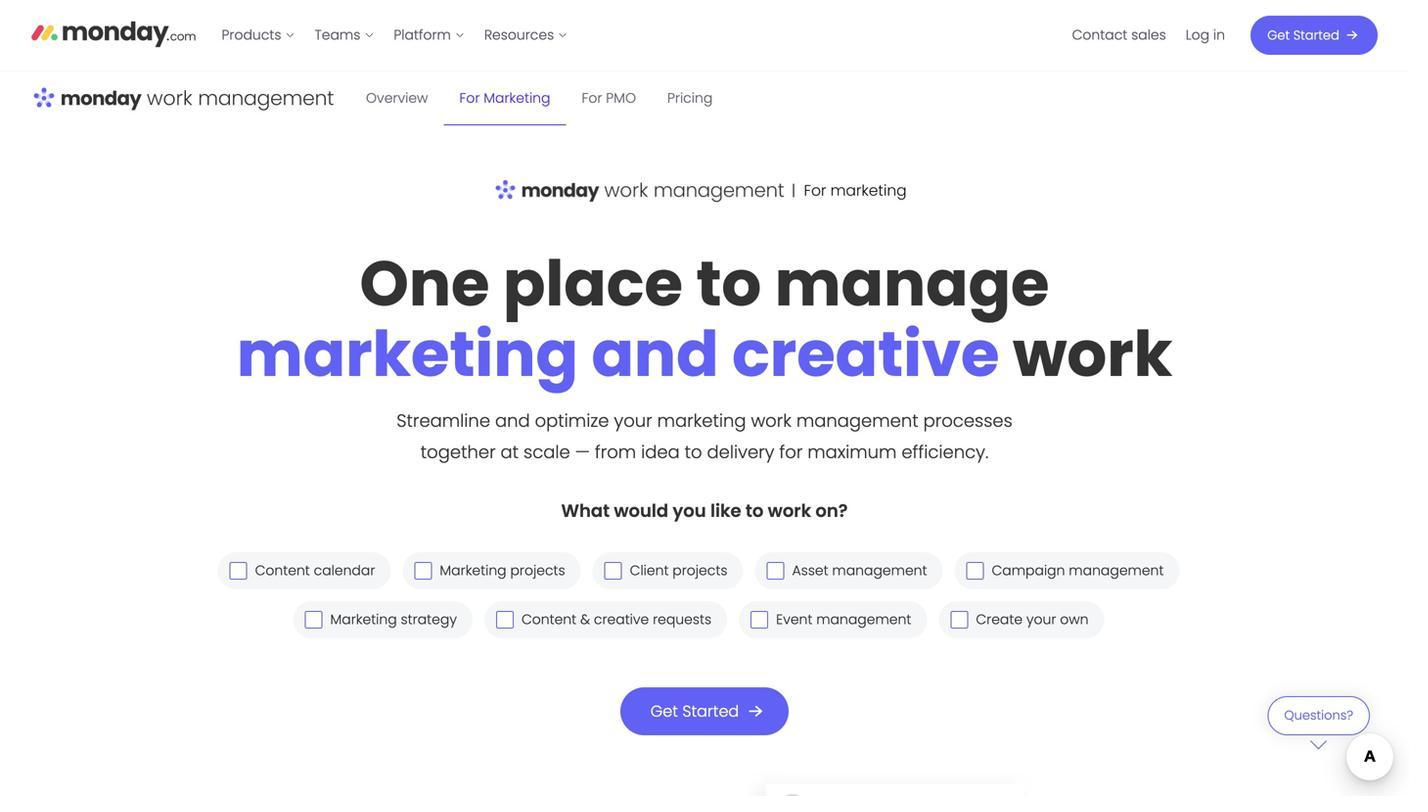 Task type: vqa. For each thing, say whether or not it's contained in the screenshot.
Content calendar's Content
yes



Task type: describe. For each thing, give the bounding box(es) containing it.
what
[[562, 498, 610, 523]]

one
[[360, 240, 490, 327]]

streamline
[[397, 408, 491, 433]]

creative for &
[[594, 610, 649, 629]]

marketing for projects
[[440, 561, 507, 580]]

marketing strategy button
[[293, 601, 473, 638]]

0 vertical spatial work
[[1013, 310, 1173, 398]]

creative for and
[[732, 310, 1000, 398]]

from
[[595, 439, 637, 464]]

event
[[777, 610, 813, 629]]

your inside button
[[1027, 610, 1057, 629]]

campaign
[[992, 561, 1066, 580]]

would
[[614, 498, 669, 523]]

for for for pmo
[[582, 89, 603, 108]]

log
[[1186, 25, 1210, 45]]

marketing and creative work
[[237, 310, 1173, 398]]

requests
[[653, 610, 712, 629]]

pricing link
[[652, 71, 729, 125]]

create
[[977, 610, 1023, 629]]

calendar
[[314, 561, 375, 580]]

for for for marketing
[[460, 89, 480, 108]]

sales
[[1132, 25, 1167, 45]]

client
[[630, 561, 669, 580]]

together
[[421, 439, 496, 464]]

in
[[1214, 25, 1226, 45]]

0 horizontal spatial started
[[683, 700, 739, 722]]

content & creative requests
[[522, 610, 712, 629]]

you
[[673, 498, 707, 523]]

for pmo link
[[566, 71, 652, 125]]

contact sales link
[[1063, 20, 1177, 51]]

monday.com work management image
[[31, 71, 335, 126]]

delivery
[[707, 439, 775, 464]]

list containing products
[[212, 0, 578, 70]]

for marketing link
[[444, 71, 566, 125]]

list containing contact sales
[[1063, 0, 1236, 70]]

create your own
[[977, 610, 1089, 629]]

platform link
[[384, 20, 475, 51]]

what would you like to work on?
[[562, 498, 848, 523]]

resources link
[[475, 20, 578, 51]]

and for optimize
[[495, 408, 530, 433]]

at
[[501, 439, 519, 464]]

log in link
[[1177, 20, 1236, 51]]

asset management button
[[755, 552, 943, 589]]

pricing
[[668, 89, 713, 108]]

maximum
[[808, 439, 897, 464]]

contact sales
[[1073, 25, 1167, 45]]

2 vertical spatial to
[[746, 498, 764, 523]]

management for campaign management
[[1069, 561, 1165, 580]]

client projects
[[630, 561, 728, 580]]

main element
[[212, 0, 1379, 70]]

projects for client projects
[[673, 561, 728, 580]]

questions? button
[[1268, 696, 1371, 749]]

marketing for strategy
[[330, 610, 397, 629]]

log in
[[1186, 25, 1226, 45]]

content calendar button
[[218, 552, 391, 589]]

get started button inside main element
[[1251, 16, 1379, 55]]

event management button
[[739, 601, 928, 638]]

started inside main element
[[1294, 26, 1340, 44]]

asset
[[793, 561, 829, 580]]

efficiency.
[[902, 439, 989, 464]]

pmo
[[606, 89, 636, 108]]

teams link
[[305, 20, 384, 51]]

one place to manage
[[360, 240, 1050, 327]]

scale
[[524, 439, 571, 464]]

—
[[575, 439, 590, 464]]

resources
[[484, 25, 554, 45]]

marketing projects
[[440, 561, 566, 580]]



Task type: locate. For each thing, give the bounding box(es) containing it.
get right in at right
[[1268, 26, 1291, 44]]

client projects button
[[593, 552, 744, 589]]

to
[[697, 240, 762, 327], [685, 439, 703, 464], [746, 498, 764, 523]]

strategy
[[401, 610, 457, 629]]

place
[[503, 240, 683, 327]]

started down requests
[[683, 700, 739, 722]]

to right like
[[746, 498, 764, 523]]

for pmo
[[582, 89, 636, 108]]

1 vertical spatial creative
[[594, 610, 649, 629]]

0 horizontal spatial for
[[460, 89, 480, 108]]

your
[[614, 408, 653, 433], [1027, 610, 1057, 629]]

0 vertical spatial content
[[255, 561, 310, 580]]

0 horizontal spatial marketing
[[237, 310, 579, 398]]

0 horizontal spatial and
[[495, 408, 530, 433]]

marketing down resources
[[484, 89, 551, 108]]

content
[[255, 561, 310, 580], [522, 610, 577, 629]]

products link
[[212, 20, 305, 51]]

products
[[222, 25, 281, 45]]

to right idea
[[685, 439, 703, 464]]

wm logo image
[[493, 164, 916, 217]]

marketing up 'strategy'
[[440, 561, 507, 580]]

1 horizontal spatial get started button
[[1251, 16, 1379, 55]]

management for asset management
[[833, 561, 928, 580]]

1 vertical spatial started
[[683, 700, 739, 722]]

get started button right in at right
[[1251, 16, 1379, 55]]

create your own button
[[939, 601, 1105, 638]]

management up maximum
[[797, 408, 919, 433]]

1 horizontal spatial creative
[[732, 310, 1000, 398]]

get started down requests
[[651, 700, 739, 722]]

1 vertical spatial get started
[[651, 700, 739, 722]]

0 vertical spatial marketing
[[237, 310, 579, 398]]

get started button
[[1251, 16, 1379, 55], [621, 687, 789, 735]]

management inside "button"
[[1069, 561, 1165, 580]]

1 for from the left
[[460, 89, 480, 108]]

2 list from the left
[[1063, 0, 1236, 70]]

marketing strategy
[[330, 610, 457, 629]]

1 vertical spatial marketing
[[440, 561, 507, 580]]

streamline and optimize your marketing work management processes together at scale — from idea to delivery for maximum efficiency.
[[397, 408, 1013, 464]]

to inside streamline and optimize your marketing work management processes together at scale — from idea to delivery for maximum efficiency.
[[685, 439, 703, 464]]

1 vertical spatial and
[[495, 408, 530, 433]]

1 list from the left
[[212, 0, 578, 70]]

for left the pmo
[[582, 89, 603, 108]]

contact
[[1073, 25, 1128, 45]]

0 vertical spatial get started button
[[1251, 16, 1379, 55]]

content calendar
[[255, 561, 375, 580]]

content & creative requests button
[[485, 601, 728, 638]]

management up event management
[[833, 561, 928, 580]]

own
[[1061, 610, 1089, 629]]

asset management
[[793, 561, 928, 580]]

for marketing
[[460, 89, 551, 108]]

marketing inside streamline and optimize your marketing work management processes together at scale — from idea to delivery for maximum efficiency.
[[658, 408, 747, 433]]

optimize
[[535, 408, 609, 433]]

to down wm logo
[[697, 240, 762, 327]]

get inside main element
[[1268, 26, 1291, 44]]

work for what would you like to work on?
[[768, 498, 812, 523]]

for right overview
[[460, 89, 480, 108]]

overview link
[[351, 71, 444, 125]]

0 horizontal spatial get started
[[651, 700, 739, 722]]

for
[[780, 439, 803, 464]]

1 vertical spatial marketing
[[658, 408, 747, 433]]

get for bottommost "get started" button
[[651, 700, 678, 722]]

your left own
[[1027, 610, 1057, 629]]

management down asset management
[[817, 610, 912, 629]]

1 horizontal spatial get
[[1268, 26, 1291, 44]]

teams
[[315, 25, 361, 45]]

like
[[711, 498, 742, 523]]

0 horizontal spatial creative
[[594, 610, 649, 629]]

get for "get started" button within main element
[[1268, 26, 1291, 44]]

monday.com logo image
[[31, 13, 196, 54]]

and up at
[[495, 408, 530, 433]]

overview
[[366, 89, 428, 108]]

list
[[212, 0, 578, 70], [1063, 0, 1236, 70]]

content for content calendar
[[255, 561, 310, 580]]

1 horizontal spatial for
[[582, 89, 603, 108]]

0 vertical spatial creative
[[732, 310, 1000, 398]]

content for content & creative requests
[[522, 610, 577, 629]]

marketing
[[237, 310, 579, 398], [658, 408, 747, 433]]

0 vertical spatial and
[[592, 310, 719, 398]]

get started right in at right
[[1268, 26, 1340, 44]]

started
[[1294, 26, 1340, 44], [683, 700, 739, 722]]

get
[[1268, 26, 1291, 44], [651, 700, 678, 722]]

on?
[[816, 498, 848, 523]]

1 horizontal spatial and
[[592, 310, 719, 398]]

0 vertical spatial marketing
[[484, 89, 551, 108]]

work
[[1013, 310, 1173, 398], [751, 408, 792, 433], [768, 498, 812, 523]]

0 horizontal spatial content
[[255, 561, 310, 580]]

1 vertical spatial your
[[1027, 610, 1057, 629]]

0 vertical spatial get
[[1268, 26, 1291, 44]]

marketing down calendar
[[330, 610, 397, 629]]

projects down what
[[511, 561, 566, 580]]

get down requests
[[651, 700, 678, 722]]

campaign management
[[992, 561, 1165, 580]]

0 vertical spatial started
[[1294, 26, 1340, 44]]

event management
[[777, 610, 912, 629]]

1 horizontal spatial projects
[[673, 561, 728, 580]]

management up own
[[1069, 561, 1165, 580]]

projects
[[511, 561, 566, 580], [673, 561, 728, 580]]

1 vertical spatial work
[[751, 408, 792, 433]]

content inside content calendar button
[[255, 561, 310, 580]]

marketing up streamline
[[237, 310, 579, 398]]

projects right client
[[673, 561, 728, 580]]

get started
[[1268, 26, 1340, 44], [651, 700, 739, 722]]

0 vertical spatial get started
[[1268, 26, 1340, 44]]

marketing projects button
[[403, 552, 581, 589]]

idea
[[641, 439, 680, 464]]

for
[[460, 89, 480, 108], [582, 89, 603, 108]]

marketing up delivery
[[658, 408, 747, 433]]

0 vertical spatial to
[[697, 240, 762, 327]]

your inside streamline and optimize your marketing work management processes together at scale — from idea to delivery for maximum efficiency.
[[614, 408, 653, 433]]

0 horizontal spatial projects
[[511, 561, 566, 580]]

&
[[581, 610, 590, 629]]

campaign management button
[[955, 552, 1180, 589]]

content inside content & creative requests button
[[522, 610, 577, 629]]

work for streamline and optimize your marketing work management processes together at scale — from idea to delivery for maximum efficiency.
[[751, 408, 792, 433]]

projects for marketing projects
[[511, 561, 566, 580]]

1 vertical spatial content
[[522, 610, 577, 629]]

content left calendar
[[255, 561, 310, 580]]

0 vertical spatial your
[[614, 408, 653, 433]]

1 horizontal spatial your
[[1027, 610, 1057, 629]]

2 projects from the left
[[673, 561, 728, 580]]

creative
[[732, 310, 1000, 398], [594, 610, 649, 629]]

1 vertical spatial get started button
[[621, 687, 789, 735]]

get started inside main element
[[1268, 26, 1340, 44]]

0 horizontal spatial list
[[212, 0, 578, 70]]

started right in at right
[[1294, 26, 1340, 44]]

projects inside button
[[511, 561, 566, 580]]

management
[[797, 408, 919, 433], [833, 561, 928, 580], [1069, 561, 1165, 580], [817, 610, 912, 629]]

1 vertical spatial to
[[685, 439, 703, 464]]

1 projects from the left
[[511, 561, 566, 580]]

2 vertical spatial work
[[768, 498, 812, 523]]

manage
[[775, 240, 1050, 327]]

0 horizontal spatial get started button
[[621, 687, 789, 735]]

creative inside button
[[594, 610, 649, 629]]

1 horizontal spatial marketing
[[658, 408, 747, 433]]

0 horizontal spatial your
[[614, 408, 653, 433]]

work inside streamline and optimize your marketing work management processes together at scale — from idea to delivery for maximum efficiency.
[[751, 408, 792, 433]]

1 horizontal spatial list
[[1063, 0, 1236, 70]]

projects inside button
[[673, 561, 728, 580]]

1 horizontal spatial get started
[[1268, 26, 1340, 44]]

marketing
[[484, 89, 551, 108], [440, 561, 507, 580], [330, 610, 397, 629]]

2 for from the left
[[582, 89, 603, 108]]

questions?
[[1285, 706, 1354, 724]]

and up streamline and optimize your marketing work management processes together at scale — from idea to delivery for maximum efficiency.
[[592, 310, 719, 398]]

get started button down requests
[[621, 687, 789, 735]]

your up from
[[614, 408, 653, 433]]

management for event management
[[817, 610, 912, 629]]

2 vertical spatial marketing
[[330, 610, 397, 629]]

and for creative
[[592, 310, 719, 398]]

processes
[[924, 408, 1013, 433]]

content left &
[[522, 610, 577, 629]]

0 horizontal spatial get
[[651, 700, 678, 722]]

and
[[592, 310, 719, 398], [495, 408, 530, 433]]

1 horizontal spatial content
[[522, 610, 577, 629]]

management inside streamline and optimize your marketing work management processes together at scale — from idea to delivery for maximum efficiency.
[[797, 408, 919, 433]]

1 vertical spatial get
[[651, 700, 678, 722]]

and inside streamline and optimize your marketing work management processes together at scale — from idea to delivery for maximum efficiency.
[[495, 408, 530, 433]]

1 horizontal spatial started
[[1294, 26, 1340, 44]]

platform
[[394, 25, 451, 45]]



